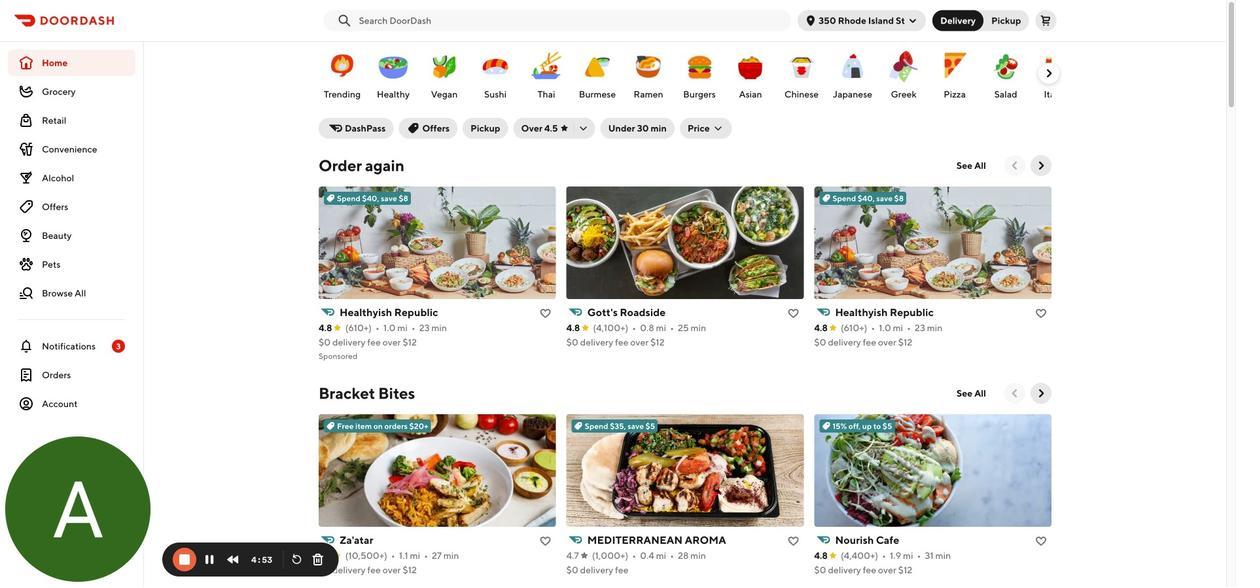 Task type: locate. For each thing, give the bounding box(es) containing it.
0 vertical spatial previous button of carousel image
[[1009, 159, 1022, 172]]

1 previous button of carousel image from the top
[[1009, 159, 1022, 172]]

2 previous button of carousel image from the top
[[1009, 387, 1022, 400]]

1 vertical spatial next button of carousel image
[[1035, 387, 1048, 400]]

previous button of carousel image
[[1009, 159, 1022, 172], [1009, 387, 1022, 400]]

toggle order method (delivery or pickup) option group
[[933, 10, 1029, 31]]

previous button of carousel image for the bottom next button of carousel icon
[[1009, 387, 1022, 400]]

next button of carousel image
[[1043, 67, 1056, 80], [1035, 387, 1048, 400]]

1 vertical spatial previous button of carousel image
[[1009, 387, 1022, 400]]

None button
[[933, 10, 984, 31], [976, 10, 1029, 31], [933, 10, 984, 31], [976, 10, 1029, 31]]



Task type: vqa. For each thing, say whether or not it's contained in the screenshot.
top Next button of carousel image
yes



Task type: describe. For each thing, give the bounding box(es) containing it.
next button of carousel image
[[1035, 159, 1048, 172]]

0 vertical spatial next button of carousel image
[[1043, 67, 1056, 80]]

previous button of carousel image for next button of carousel image
[[1009, 159, 1022, 172]]

0 items, open order cart image
[[1041, 15, 1052, 26]]

Store search: begin typing to search for stores available on DoorDash text field
[[359, 14, 784, 27]]



